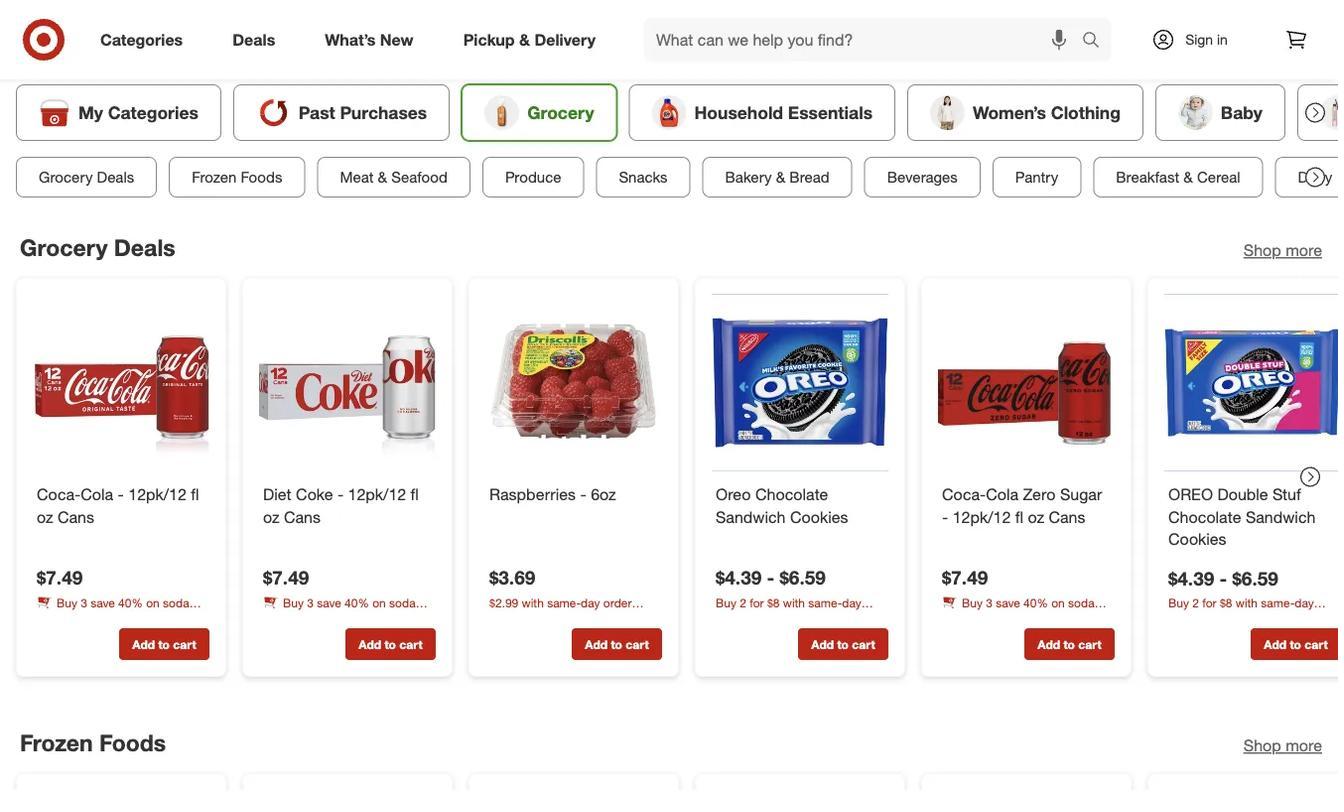 Task type: describe. For each thing, give the bounding box(es) containing it.
what's new
[[325, 30, 414, 49]]

oreo chocolate sandwich cookies
[[716, 485, 848, 527]]

1 vertical spatial grocery deals
[[20, 233, 175, 261]]

purchases
[[340, 102, 427, 123]]

household essentials
[[694, 102, 873, 123]]

add to cart for coca-cola - 12pk/12 fl oz cans
[[132, 637, 196, 652]]

meat & seafood
[[340, 168, 448, 186]]

it
[[585, 19, 595, 39]]

0 horizontal spatial frozen foods
[[20, 729, 166, 757]]

add to cart for oreo chocolate sandwich cookies
[[811, 637, 875, 652]]

buy it again
[[552, 19, 641, 39]]

$4.39 for oreo chocolate sandwich cookies
[[716, 566, 762, 589]]

same- for oreo chocolate sandwich cookies
[[808, 595, 842, 610]]

diet coke - 12pk/12 fl oz cans
[[263, 485, 419, 527]]

beverages
[[887, 168, 958, 186]]

40% for diet coke - 12pk/12 fl oz cans
[[345, 595, 369, 610]]

buy it again link
[[540, 10, 653, 51]]

& for breakfast
[[1184, 168, 1193, 186]]

dairy button
[[1275, 157, 1338, 197]]

cereal
[[1197, 168, 1240, 186]]

12pk/12 for diet coke - 12pk/12 fl oz cans
[[348, 485, 406, 504]]

pickup
[[463, 30, 515, 49]]

diet coke - 12pk/12 fl oz cans link
[[263, 483, 432, 528]]

grocery deals inside grocery deals button
[[39, 168, 134, 186]]

buy 3 save 40% on soda 12-pks for coca-cola - 12pk/12 fl oz cans
[[37, 595, 189, 627]]

produce button
[[482, 157, 584, 197]]

same- inside $3.69 $2.99 with same-day order services
[[547, 595, 581, 610]]

you may also like link
[[653, 10, 798, 51]]

my
[[78, 102, 103, 123]]

$6.59 for chocolate
[[1232, 567, 1278, 590]]

in
[[1217, 31, 1228, 48]]

sign in
[[1185, 31, 1228, 48]]

may
[[695, 19, 725, 39]]

frozen foods button
[[169, 157, 305, 197]]

stuf
[[1273, 485, 1301, 504]]

past purchases
[[299, 102, 427, 123]]

oreo
[[1168, 485, 1213, 504]]

pickup & delivery
[[463, 30, 596, 49]]

coca-cola zero sugar - 12pk/12 fl oz cans link
[[942, 483, 1111, 528]]

diet
[[263, 485, 291, 504]]

oreo
[[716, 485, 751, 504]]

with inside $3.69 $2.99 with same-day order services
[[522, 595, 544, 610]]

sandwich inside oreo double stuf chocolate sandwich cookies
[[1246, 507, 1316, 527]]

2 vertical spatial deals
[[114, 233, 175, 261]]

cola for cans
[[81, 485, 113, 504]]

what's new link
[[308, 18, 438, 62]]

add to cart button for coca-cola - 12pk/12 fl oz cans
[[119, 628, 209, 660]]

household
[[694, 102, 783, 123]]

services for oreo chocolate sandwich cookies
[[747, 612, 792, 627]]

$3.69
[[489, 566, 535, 589]]

cart for diet coke - 12pk/12 fl oz cans
[[399, 637, 423, 652]]

day inside $3.69 $2.99 with same-day order services
[[581, 595, 600, 610]]

day for oreo double stuf chocolate sandwich cookies
[[1295, 596, 1314, 610]]

again
[[599, 19, 641, 39]]

snacks
[[619, 168, 668, 186]]

services inside $3.69 $2.99 with same-day order services
[[489, 612, 534, 627]]

meat
[[340, 168, 374, 186]]

buy 2 for $8 with same-day order services on select items button for chocolate
[[1168, 595, 1338, 627]]

grocery deals button
[[16, 157, 157, 197]]

baby
[[1221, 102, 1263, 123]]

to for raspberries - 6oz
[[611, 637, 622, 652]]

to for coca-cola - 12pk/12 fl oz cans
[[158, 637, 170, 652]]

frozen foods inside button
[[192, 168, 282, 186]]

add to cart for raspberries - 6oz
[[585, 637, 649, 652]]

oreo double stuf chocolate sandwich cookies link
[[1168, 483, 1337, 551]]

on for coca-cola zero sugar - 12pk/12 fl oz cans
[[1051, 595, 1065, 610]]

coca- for oz
[[37, 485, 81, 504]]

cart for oreo double stuf chocolate sandwich cookies
[[1305, 637, 1328, 652]]

services for oreo double stuf chocolate sandwich cookies
[[1200, 613, 1245, 627]]

bakery & bread button
[[702, 157, 852, 197]]

add for oreo chocolate sandwich cookies
[[811, 637, 834, 652]]

categories link
[[83, 18, 208, 62]]

bread
[[790, 168, 830, 186]]

clothing
[[1051, 102, 1121, 123]]

you
[[665, 19, 691, 39]]

& for bakery
[[776, 168, 785, 186]]

order inside $3.69 $2.99 with same-day order services
[[603, 595, 632, 610]]

search
[[1073, 32, 1121, 51]]

select for oreo chocolate sandwich cookies
[[812, 612, 844, 627]]

0 vertical spatial categories
[[100, 30, 183, 49]]

soda for coca-cola - 12pk/12 fl oz cans
[[163, 595, 189, 610]]

chocolate inside oreo chocolate sandwich cookies
[[755, 485, 828, 504]]

order for oreo double stuf chocolate sandwich cookies
[[1168, 613, 1197, 627]]

beverages button
[[864, 157, 981, 197]]

shop more button for grocery deals
[[1244, 239, 1322, 262]]

$8 for chocolate
[[1220, 596, 1232, 610]]

add for oreo double stuf chocolate sandwich cookies
[[1264, 637, 1287, 652]]

cookies inside oreo double stuf chocolate sandwich cookies
[[1168, 530, 1227, 549]]

search button
[[1073, 18, 1121, 66]]

add to cart for coca-cola zero sugar - 12pk/12 fl oz cans
[[1038, 637, 1102, 652]]

add to cart button for oreo chocolate sandwich cookies
[[798, 628, 888, 660]]

chocolate inside oreo double stuf chocolate sandwich cookies
[[1168, 507, 1241, 527]]

women's clothing
[[973, 102, 1121, 123]]

raspberries
[[489, 485, 576, 504]]

beauty image
[[1320, 95, 1338, 130]]

grocery inside grocery 'button'
[[527, 102, 594, 123]]

shop for foods
[[1244, 736, 1281, 755]]

12- for coca-cola zero sugar - 12pk/12 fl oz cans
[[942, 612, 960, 627]]

buy 3 save 40% on soda 12-pks for coca-cola zero sugar - 12pk/12 fl oz cans
[[942, 595, 1095, 627]]

oz for diet coke - 12pk/12 fl oz cans
[[263, 507, 280, 527]]

produce
[[505, 168, 561, 186]]

& for meat
[[378, 168, 387, 186]]

40% for coca-cola - 12pk/12 fl oz cans
[[118, 595, 143, 610]]

- inside 'coca-cola zero sugar - 12pk/12 fl oz cans'
[[942, 507, 948, 527]]

essentials
[[788, 102, 873, 123]]

seafood
[[391, 168, 448, 186]]

sign
[[1185, 31, 1213, 48]]

zero
[[1023, 485, 1056, 504]]

with for oreo chocolate sandwich cookies
[[783, 595, 805, 610]]

cans inside 'coca-cola zero sugar - 12pk/12 fl oz cans'
[[1049, 507, 1085, 527]]

baby button
[[1155, 84, 1285, 141]]

items for oreo double stuf chocolate sandwich cookies
[[1300, 613, 1329, 627]]

women's
[[973, 102, 1046, 123]]

coca-cola zero sugar - 12pk/12 fl oz cans
[[942, 485, 1102, 527]]

my categories
[[78, 102, 198, 123]]

breakfast
[[1116, 168, 1179, 186]]

for for oreo double stuf chocolate sandwich cookies
[[1202, 596, 1217, 610]]

same- for oreo double stuf chocolate sandwich cookies
[[1261, 596, 1295, 610]]

1 vertical spatial frozen
[[20, 729, 93, 757]]

$6.59 for cookies
[[780, 566, 826, 589]]

$7.49 for coca-cola - 12pk/12 fl oz cans
[[37, 566, 83, 589]]

you may also like
[[665, 19, 786, 39]]

pantry
[[1015, 168, 1058, 186]]

breakfast & cereal
[[1116, 168, 1240, 186]]

pantry button
[[993, 157, 1081, 197]]

dairy
[[1298, 168, 1333, 186]]

bakery & bread
[[725, 168, 830, 186]]

save for coca-cola zero sugar - 12pk/12 fl oz cans
[[996, 595, 1020, 610]]

$2.99
[[489, 595, 518, 610]]

add for diet coke - 12pk/12 fl oz cans
[[359, 637, 381, 652]]

pickup & delivery link
[[446, 18, 620, 62]]

- inside diet coke - 12pk/12 fl oz cans
[[337, 485, 344, 504]]

cart for coca-cola - 12pk/12 fl oz cans
[[173, 637, 196, 652]]

grocery inside grocery deals button
[[39, 168, 93, 186]]

what's
[[325, 30, 376, 49]]

3 for coca-cola - 12pk/12 fl oz cans
[[81, 595, 87, 610]]

soda for diet coke - 12pk/12 fl oz cans
[[389, 595, 416, 610]]

women's clothing button
[[907, 84, 1143, 141]]

pks for diet coke - 12pk/12 fl oz cans
[[281, 612, 300, 627]]



Task type: vqa. For each thing, say whether or not it's contained in the screenshot.


Task type: locate. For each thing, give the bounding box(es) containing it.
3 with from the left
[[1236, 596, 1258, 610]]

2 horizontal spatial 3
[[986, 595, 993, 610]]

0 horizontal spatial sandwich
[[716, 507, 786, 527]]

6 to from the left
[[1290, 637, 1301, 652]]

1 add to cart button from the left
[[119, 628, 209, 660]]

1 to from the left
[[158, 637, 170, 652]]

3 3 from the left
[[986, 595, 993, 610]]

cans inside coca-cola - 12pk/12 fl oz cans
[[58, 507, 94, 527]]

deals link
[[216, 18, 300, 62]]

4 add to cart button from the left
[[798, 628, 888, 660]]

snacks button
[[596, 157, 690, 197]]

buy 3 save 40% on soda 12-pks button for coca-cola - 12pk/12 fl oz cans
[[37, 594, 209, 627]]

1 horizontal spatial select
[[1265, 613, 1297, 627]]

2 for oreo double stuf chocolate sandwich cookies
[[1192, 596, 1199, 610]]

coca-cola - 12pk/12 fl oz cans image
[[33, 294, 209, 471], [33, 294, 209, 471]]

2 buy 3 save 40% on soda 12-pks button from the left
[[263, 594, 436, 627]]

1 horizontal spatial same-
[[808, 595, 842, 610]]

more
[[1286, 241, 1322, 260], [1286, 736, 1322, 755]]

5 add to cart from the left
[[1038, 637, 1102, 652]]

2 horizontal spatial save
[[996, 595, 1020, 610]]

oreo chocolate sandwich cookies image
[[712, 294, 888, 471], [712, 294, 888, 471]]

3 day from the left
[[1295, 596, 1314, 610]]

1 horizontal spatial chocolate
[[1168, 507, 1241, 527]]

3 save from the left
[[996, 595, 1020, 610]]

$4.39 down oreo double stuf chocolate sandwich cookies
[[1168, 567, 1214, 590]]

3
[[81, 595, 87, 610], [307, 595, 314, 610], [986, 595, 993, 610]]

1 horizontal spatial sandwich
[[1246, 507, 1316, 527]]

1 buy 2 for $8 with same-day order services on select items button from the left
[[716, 594, 888, 627]]

0 horizontal spatial with
[[522, 595, 544, 610]]

1 shop from the top
[[1244, 241, 1281, 260]]

1 shop more from the top
[[1244, 241, 1322, 260]]

$6.59 down oreo double stuf chocolate sandwich cookies link
[[1232, 567, 1278, 590]]

with
[[522, 595, 544, 610], [783, 595, 805, 610], [1236, 596, 1258, 610]]

add for coca-cola - 12pk/12 fl oz cans
[[132, 637, 155, 652]]

0 horizontal spatial 3
[[81, 595, 87, 610]]

0 horizontal spatial buy 3 save 40% on soda 12-pks
[[37, 595, 189, 627]]

pks for coca-cola - 12pk/12 fl oz cans
[[55, 612, 74, 627]]

1 buy 3 save 40% on soda 12-pks button from the left
[[37, 594, 209, 627]]

$7.49 for coca-cola zero sugar - 12pk/12 fl oz cans
[[942, 566, 988, 589]]

2 shop more from the top
[[1244, 736, 1322, 755]]

12- for diet coke - 12pk/12 fl oz cans
[[263, 612, 281, 627]]

categories
[[100, 30, 183, 49], [108, 102, 198, 123]]

2 for from the left
[[1202, 596, 1217, 610]]

2 more from the top
[[1286, 736, 1322, 755]]

$8 down oreo double stuf chocolate sandwich cookies
[[1220, 596, 1232, 610]]

3 add to cart button from the left
[[572, 628, 662, 660]]

6 add to cart from the left
[[1264, 637, 1328, 652]]

to for oreo chocolate sandwich cookies
[[837, 637, 849, 652]]

40% for coca-cola zero sugar - 12pk/12 fl oz cans
[[1024, 595, 1048, 610]]

raspberries - 6oz
[[489, 485, 616, 504]]

1 horizontal spatial order
[[716, 612, 744, 627]]

past
[[299, 102, 335, 123]]

frozen
[[192, 168, 237, 186], [20, 729, 93, 757]]

6oz
[[591, 485, 616, 504]]

What can we help you find? suggestions appear below search field
[[644, 18, 1087, 62]]

1 add to cart from the left
[[132, 637, 196, 652]]

1 pks from the left
[[55, 612, 74, 627]]

1 3 from the left
[[81, 595, 87, 610]]

2 buy 2 for $8 with same-day order services on select items button from the left
[[1168, 595, 1338, 627]]

2 12- from the left
[[263, 612, 281, 627]]

$4.39 - $6.59 buy 2 for $8 with same-day order services on select items for chocolate
[[1168, 567, 1329, 627]]

3 12- from the left
[[942, 612, 960, 627]]

add to cart button for diet coke - 12pk/12 fl oz cans
[[345, 628, 436, 660]]

grocery button
[[462, 84, 617, 141]]

fl
[[191, 485, 199, 504], [411, 485, 419, 504], [1015, 507, 1024, 527]]

1 2 from the left
[[740, 595, 746, 610]]

1 vertical spatial shop
[[1244, 736, 1281, 755]]

1 horizontal spatial 12-
[[263, 612, 281, 627]]

0 horizontal spatial pks
[[55, 612, 74, 627]]

-
[[118, 485, 124, 504], [337, 485, 344, 504], [580, 485, 586, 504], [942, 507, 948, 527], [767, 566, 775, 589], [1220, 567, 1227, 590]]

2 horizontal spatial 40%
[[1024, 595, 1048, 610]]

1 vertical spatial foods
[[99, 729, 166, 757]]

3 add from the left
[[585, 637, 608, 652]]

buy 3 save 40% on soda 12-pks for diet coke - 12pk/12 fl oz cans
[[263, 595, 416, 627]]

2 cans from the left
[[284, 507, 321, 527]]

1 horizontal spatial services
[[747, 612, 792, 627]]

3 to from the left
[[611, 637, 622, 652]]

oz
[[37, 507, 53, 527], [263, 507, 280, 527], [1028, 507, 1044, 527]]

foods inside button
[[241, 168, 282, 186]]

shop
[[1244, 241, 1281, 260], [1244, 736, 1281, 755]]

12- for coca-cola - 12pk/12 fl oz cans
[[37, 612, 55, 627]]

add
[[132, 637, 155, 652], [359, 637, 381, 652], [585, 637, 608, 652], [811, 637, 834, 652], [1038, 637, 1060, 652], [1264, 637, 1287, 652]]

2 add to cart from the left
[[359, 637, 423, 652]]

$6.59
[[780, 566, 826, 589], [1232, 567, 1278, 590]]

12pk/12 inside 'coca-cola zero sugar - 12pk/12 fl oz cans'
[[953, 507, 1011, 527]]

1 sandwich from the left
[[716, 507, 786, 527]]

meat & seafood button
[[317, 157, 470, 197]]

& right meat
[[378, 168, 387, 186]]

2 $8 from the left
[[1220, 596, 1232, 610]]

add to cart for diet coke - 12pk/12 fl oz cans
[[359, 637, 423, 652]]

grocery down grocery deals button
[[20, 233, 108, 261]]

0 horizontal spatial foods
[[99, 729, 166, 757]]

3 add to cart from the left
[[585, 637, 649, 652]]

add for coca-cola zero sugar - 12pk/12 fl oz cans
[[1038, 637, 1060, 652]]

0 horizontal spatial buy 3 save 40% on soda 12-pks button
[[37, 594, 209, 627]]

deals left what's
[[233, 30, 275, 49]]

0 horizontal spatial buy 2 for $8 with same-day order services on select items button
[[716, 594, 888, 627]]

shop for deals
[[1244, 241, 1281, 260]]

items for oreo chocolate sandwich cookies
[[847, 612, 876, 627]]

4 add from the left
[[811, 637, 834, 652]]

sugar
[[1060, 485, 1102, 504]]

add to cart button for raspberries - 6oz
[[572, 628, 662, 660]]

with for oreo double stuf chocolate sandwich cookies
[[1236, 596, 1258, 610]]

oz inside diet coke - 12pk/12 fl oz cans
[[263, 507, 280, 527]]

deals down my categories button
[[97, 168, 134, 186]]

1 horizontal spatial cola
[[986, 485, 1019, 504]]

3 for diet coke - 12pk/12 fl oz cans
[[307, 595, 314, 610]]

6 add to cart button from the left
[[1251, 628, 1338, 660]]

1 shop more button from the top
[[1244, 239, 1322, 262]]

oreo double stuf chocolate sandwich cookies
[[1168, 485, 1316, 549]]

shop more button
[[1244, 239, 1322, 262], [1244, 735, 1322, 757]]

save for coca-cola - 12pk/12 fl oz cans
[[91, 595, 115, 610]]

0 horizontal spatial 12-
[[37, 612, 55, 627]]

my categories button
[[16, 84, 221, 141]]

2 horizontal spatial day
[[1295, 596, 1314, 610]]

1 save from the left
[[91, 595, 115, 610]]

$7.49
[[37, 566, 83, 589], [263, 566, 309, 589], [942, 566, 988, 589]]

coca-
[[37, 485, 81, 504], [942, 485, 986, 504]]

- inside coca-cola - 12pk/12 fl oz cans
[[118, 485, 124, 504]]

double
[[1218, 485, 1268, 504]]

2 day from the left
[[842, 595, 861, 610]]

1 horizontal spatial coca-
[[942, 485, 986, 504]]

1 40% from the left
[[118, 595, 143, 610]]

household essentials button
[[629, 84, 895, 141]]

$4.39 down oreo
[[716, 566, 762, 589]]

0 horizontal spatial select
[[812, 612, 844, 627]]

2 pks from the left
[[281, 612, 300, 627]]

1 vertical spatial frozen foods
[[20, 729, 166, 757]]

1 vertical spatial deals
[[97, 168, 134, 186]]

0 horizontal spatial $8
[[767, 595, 780, 610]]

2 horizontal spatial 12-
[[942, 612, 960, 627]]

0 horizontal spatial $7.49
[[37, 566, 83, 589]]

sandwich inside oreo chocolate sandwich cookies
[[716, 507, 786, 527]]

on for coca-cola - 12pk/12 fl oz cans
[[146, 595, 160, 610]]

0 vertical spatial more
[[1286, 241, 1322, 260]]

cookies inside oreo chocolate sandwich cookies
[[790, 507, 848, 527]]

shop more for frozen foods
[[1244, 736, 1322, 755]]

cart for coca-cola zero sugar - 12pk/12 fl oz cans
[[1078, 637, 1102, 652]]

$7.49 down diet
[[263, 566, 309, 589]]

1 soda from the left
[[163, 595, 189, 610]]

0 horizontal spatial 12pk/12
[[128, 485, 187, 504]]

1 same- from the left
[[547, 595, 581, 610]]

oz for coca-cola - 12pk/12 fl oz cans
[[37, 507, 53, 527]]

&
[[519, 30, 530, 49], [378, 168, 387, 186], [776, 168, 785, 186], [1184, 168, 1193, 186]]

0 horizontal spatial $6.59
[[780, 566, 826, 589]]

more for grocery deals
[[1286, 241, 1322, 260]]

shop more for grocery deals
[[1244, 241, 1322, 260]]

1 horizontal spatial foods
[[241, 168, 282, 186]]

1 horizontal spatial $4.39
[[1168, 567, 1214, 590]]

chocolate
[[755, 485, 828, 504], [1168, 507, 1241, 527]]

for
[[750, 595, 764, 610], [1202, 596, 1217, 610]]

0 vertical spatial shop
[[1244, 241, 1281, 260]]

6 add from the left
[[1264, 637, 1287, 652]]

breakfast & cereal button
[[1093, 157, 1263, 197]]

0 horizontal spatial save
[[91, 595, 115, 610]]

2 soda from the left
[[389, 595, 416, 610]]

12pk/12 inside diet coke - 12pk/12 fl oz cans
[[348, 485, 406, 504]]

save down diet coke - 12pk/12 fl oz cans
[[317, 595, 341, 610]]

1 vertical spatial categories
[[108, 102, 198, 123]]

$8
[[767, 595, 780, 610], [1220, 596, 1232, 610]]

order for oreo chocolate sandwich cookies
[[716, 612, 744, 627]]

pks for coca-cola zero sugar - 12pk/12 fl oz cans
[[960, 612, 979, 627]]

$4.39 for oreo double stuf chocolate sandwich cookies
[[1168, 567, 1214, 590]]

coca-cola - 12pk/12 fl oz cans link
[[37, 483, 205, 528]]

3 buy 3 save 40% on soda 12-pks from the left
[[942, 595, 1095, 627]]

grocery deals
[[39, 168, 134, 186], [20, 233, 175, 261]]

12pk/12 for coca-cola - 12pk/12 fl oz cans
[[128, 485, 187, 504]]

services
[[489, 612, 534, 627], [747, 612, 792, 627], [1200, 613, 1245, 627]]

$7.49 down coca-cola - 12pk/12 fl oz cans on the left of the page
[[37, 566, 83, 589]]

cart for raspberries - 6oz
[[626, 637, 649, 652]]

1 horizontal spatial buy 2 for $8 with same-day order services on select items button
[[1168, 595, 1338, 627]]

$6.59 down oreo chocolate sandwich cookies link
[[780, 566, 826, 589]]

add to cart button for coca-cola zero sugar - 12pk/12 fl oz cans
[[1024, 628, 1115, 660]]

0 horizontal spatial cola
[[81, 485, 113, 504]]

with down oreo double stuf chocolate sandwich cookies link
[[1236, 596, 1258, 610]]

3 40% from the left
[[1024, 595, 1048, 610]]

for for oreo chocolate sandwich cookies
[[750, 595, 764, 610]]

same-
[[547, 595, 581, 610], [808, 595, 842, 610], [1261, 596, 1295, 610]]

also
[[729, 19, 758, 39]]

with right $2.99
[[522, 595, 544, 610]]

1 horizontal spatial items
[[1300, 613, 1329, 627]]

$7.49 down 'coca-cola zero sugar - 12pk/12 fl oz cans'
[[942, 566, 988, 589]]

add for raspberries - 6oz
[[585, 637, 608, 652]]

more for frozen foods
[[1286, 736, 1322, 755]]

0 horizontal spatial items
[[847, 612, 876, 627]]

1 vertical spatial chocolate
[[1168, 507, 1241, 527]]

deals
[[233, 30, 275, 49], [97, 168, 134, 186], [114, 233, 175, 261]]

5 to from the left
[[1064, 637, 1075, 652]]

0 horizontal spatial order
[[603, 595, 632, 610]]

0 horizontal spatial 40%
[[118, 595, 143, 610]]

0 vertical spatial shop more
[[1244, 241, 1322, 260]]

grocery down my
[[39, 168, 93, 186]]

$3.69 $2.99 with same-day order services
[[489, 566, 632, 627]]

0 horizontal spatial 2
[[740, 595, 746, 610]]

coke
[[296, 485, 333, 504]]

coca- for 12pk/12
[[942, 485, 986, 504]]

4 cart from the left
[[852, 637, 875, 652]]

shop more button for frozen foods
[[1244, 735, 1322, 757]]

save down 'coca-cola zero sugar - 12pk/12 fl oz cans'
[[996, 595, 1020, 610]]

2 horizontal spatial order
[[1168, 613, 1197, 627]]

deals inside button
[[97, 168, 134, 186]]

2 coca- from the left
[[942, 485, 986, 504]]

raspberries - 6oz image
[[485, 294, 662, 471], [485, 294, 662, 471]]

buy
[[552, 19, 581, 39], [57, 595, 77, 610], [283, 595, 304, 610], [716, 595, 736, 610], [962, 595, 983, 610], [1168, 596, 1189, 610]]

& right pickup
[[519, 30, 530, 49]]

$4.39
[[716, 566, 762, 589], [1168, 567, 1214, 590]]

on for diet coke - 12pk/12 fl oz cans
[[372, 595, 386, 610]]

1 horizontal spatial fl
[[411, 485, 419, 504]]

2 to from the left
[[385, 637, 396, 652]]

on
[[146, 595, 160, 610], [372, 595, 386, 610], [1051, 595, 1065, 610], [795, 612, 809, 627], [1248, 613, 1261, 627]]

1 day from the left
[[581, 595, 600, 610]]

1 horizontal spatial day
[[842, 595, 861, 610]]

1 horizontal spatial pks
[[281, 612, 300, 627]]

1 horizontal spatial frozen
[[192, 168, 237, 186]]

cola inside coca-cola - 12pk/12 fl oz cans
[[81, 485, 113, 504]]

0 vertical spatial cookies
[[790, 507, 848, 527]]

$4.39 - $6.59 buy 2 for $8 with same-day order services on select items
[[716, 566, 876, 627], [1168, 567, 1329, 627]]

2 buy 3 save 40% on soda 12-pks from the left
[[263, 595, 416, 627]]

diet coke - 12pk/12 fl oz cans image
[[259, 294, 436, 471], [259, 294, 436, 471]]

past purchases button
[[233, 84, 450, 141]]

$4.39 - $6.59 buy 2 for $8 with same-day order services on select items down oreo chocolate sandwich cookies link
[[716, 566, 876, 627]]

1 $8 from the left
[[767, 595, 780, 610]]

3 same- from the left
[[1261, 596, 1295, 610]]

5 add from the left
[[1038, 637, 1060, 652]]

0 horizontal spatial fl
[[191, 485, 199, 504]]

4 add to cart from the left
[[811, 637, 875, 652]]

1 buy 3 save 40% on soda 12-pks from the left
[[37, 595, 189, 627]]

40% down diet coke - 12pk/12 fl oz cans link
[[345, 595, 369, 610]]

0 horizontal spatial chocolate
[[755, 485, 828, 504]]

1 12- from the left
[[37, 612, 55, 627]]

2 horizontal spatial services
[[1200, 613, 1245, 627]]

2 cart from the left
[[399, 637, 423, 652]]

2 add to cart button from the left
[[345, 628, 436, 660]]

0 vertical spatial frozen foods
[[192, 168, 282, 186]]

2 vertical spatial grocery
[[20, 233, 108, 261]]

1 horizontal spatial with
[[783, 595, 805, 610]]

2 $7.49 from the left
[[263, 566, 309, 589]]

0 vertical spatial deals
[[233, 30, 275, 49]]

3 cans from the left
[[1049, 507, 1085, 527]]

sign in link
[[1135, 18, 1259, 62]]

& left bread
[[776, 168, 785, 186]]

frozen foods
[[192, 168, 282, 186], [20, 729, 166, 757]]

2 save from the left
[[317, 595, 341, 610]]

$7.49 for diet coke - 12pk/12 fl oz cans
[[263, 566, 309, 589]]

sandwich down the stuf
[[1246, 507, 1316, 527]]

1 vertical spatial grocery
[[39, 168, 93, 186]]

12pk/12 inside coca-cola - 12pk/12 fl oz cans
[[128, 485, 187, 504]]

3 cart from the left
[[626, 637, 649, 652]]

0 horizontal spatial coca-
[[37, 485, 81, 504]]

select
[[812, 612, 844, 627], [1265, 613, 1297, 627]]

1 coca- from the left
[[37, 485, 81, 504]]

3 $7.49 from the left
[[942, 566, 988, 589]]

1 with from the left
[[522, 595, 544, 610]]

1 cola from the left
[[81, 485, 113, 504]]

grocery deals down grocery deals button
[[20, 233, 175, 261]]

2 horizontal spatial buy 3 save 40% on soda 12-pks button
[[942, 594, 1115, 627]]

fl inside 'coca-cola zero sugar - 12pk/12 fl oz cans'
[[1015, 507, 1024, 527]]

1 add from the left
[[132, 637, 155, 652]]

coca- inside 'coca-cola zero sugar - 12pk/12 fl oz cans'
[[942, 485, 986, 504]]

coca-cola - 12pk/12 fl oz cans
[[37, 485, 199, 527]]

2 horizontal spatial pks
[[960, 612, 979, 627]]

2 horizontal spatial buy 3 save 40% on soda 12-pks
[[942, 595, 1095, 627]]

cart for oreo chocolate sandwich cookies
[[852, 637, 875, 652]]

2 cola from the left
[[986, 485, 1019, 504]]

to for oreo double stuf chocolate sandwich cookies
[[1290, 637, 1301, 652]]

like
[[763, 19, 786, 39]]

1 more from the top
[[1286, 241, 1322, 260]]

to for diet coke - 12pk/12 fl oz cans
[[385, 637, 396, 652]]

& left cereal
[[1184, 168, 1193, 186]]

grocery up produce
[[527, 102, 594, 123]]

1 horizontal spatial $4.39 - $6.59 buy 2 for $8 with same-day order services on select items
[[1168, 567, 1329, 627]]

3 soda from the left
[[1068, 595, 1095, 610]]

40% down coca-cola - 12pk/12 fl oz cans link
[[118, 595, 143, 610]]

1 cans from the left
[[58, 507, 94, 527]]

soda for coca-cola zero sugar - 12pk/12 fl oz cans
[[1068, 595, 1095, 610]]

0 horizontal spatial oz
[[37, 507, 53, 527]]

0 vertical spatial grocery deals
[[39, 168, 134, 186]]

$8 for cookies
[[767, 595, 780, 610]]

cola
[[81, 485, 113, 504], [986, 485, 1019, 504]]

0 horizontal spatial cookies
[[790, 507, 848, 527]]

3 oz from the left
[[1028, 507, 1044, 527]]

cans inside diet coke - 12pk/12 fl oz cans
[[284, 507, 321, 527]]

to for coca-cola zero sugar - 12pk/12 fl oz cans
[[1064, 637, 1075, 652]]

3 for coca-cola zero sugar - 12pk/12 fl oz cans
[[986, 595, 993, 610]]

0 horizontal spatial services
[[489, 612, 534, 627]]

6 cart from the left
[[1305, 637, 1328, 652]]

2 horizontal spatial same-
[[1261, 596, 1295, 610]]

categories right my
[[108, 102, 198, 123]]

& for pickup
[[519, 30, 530, 49]]

2 horizontal spatial 12pk/12
[[953, 507, 1011, 527]]

categories inside button
[[108, 102, 198, 123]]

2 same- from the left
[[808, 595, 842, 610]]

0 horizontal spatial $4.39
[[716, 566, 762, 589]]

2 horizontal spatial fl
[[1015, 507, 1024, 527]]

0 vertical spatial shop more button
[[1244, 239, 1322, 262]]

40% down coca-cola zero sugar - 12pk/12 fl oz cans link
[[1024, 595, 1048, 610]]

buy 3 save 40% on soda 12-pks button for diet coke - 12pk/12 fl oz cans
[[263, 594, 436, 627]]

1 horizontal spatial 40%
[[345, 595, 369, 610]]

2 3 from the left
[[307, 595, 314, 610]]

oz inside 'coca-cola zero sugar - 12pk/12 fl oz cans'
[[1028, 507, 1044, 527]]

fl inside diet coke - 12pk/12 fl oz cans
[[411, 485, 419, 504]]

1 vertical spatial shop more button
[[1244, 735, 1322, 757]]

grocery
[[527, 102, 594, 123], [39, 168, 93, 186], [20, 233, 108, 261]]

bakery
[[725, 168, 772, 186]]

3 pks from the left
[[960, 612, 979, 627]]

2 for oreo chocolate sandwich cookies
[[740, 595, 746, 610]]

1 for from the left
[[750, 595, 764, 610]]

buy 2 for $8 with same-day order services on select items button for cookies
[[716, 594, 888, 627]]

select for oreo double stuf chocolate sandwich cookies
[[1265, 613, 1297, 627]]

oreo chocolate sandwich cookies link
[[716, 483, 884, 528]]

4 to from the left
[[837, 637, 849, 652]]

buy 3 save 40% on soda 12-pks button for coca-cola zero sugar - 12pk/12 fl oz cans
[[942, 594, 1115, 627]]

cans for cola
[[58, 507, 94, 527]]

1 vertical spatial shop more
[[1244, 736, 1322, 755]]

$2.99 with same-day order services button
[[489, 594, 662, 627]]

2 40% from the left
[[345, 595, 369, 610]]

sandwich down oreo
[[716, 507, 786, 527]]

1 cart from the left
[[173, 637, 196, 652]]

fl for diet coke - 12pk/12 fl oz cans
[[411, 485, 419, 504]]

$4.39 - $6.59 buy 2 for $8 with same-day order services on select items for cookies
[[716, 566, 876, 627]]

0 horizontal spatial $4.39 - $6.59 buy 2 for $8 with same-day order services on select items
[[716, 566, 876, 627]]

1 horizontal spatial 3
[[307, 595, 314, 610]]

cola inside 'coca-cola zero sugar - 12pk/12 fl oz cans'
[[986, 485, 1019, 504]]

add to cart button for oreo double stuf chocolate sandwich cookies
[[1251, 628, 1338, 660]]

0 vertical spatial chocolate
[[755, 485, 828, 504]]

save
[[91, 595, 115, 610], [317, 595, 341, 610], [996, 595, 1020, 610]]

1 oz from the left
[[37, 507, 53, 527]]

0 horizontal spatial cans
[[58, 507, 94, 527]]

12pk/12
[[128, 485, 187, 504], [348, 485, 406, 504], [953, 507, 1011, 527]]

5 cart from the left
[[1078, 637, 1102, 652]]

2 horizontal spatial soda
[[1068, 595, 1095, 610]]

fl for coca-cola - 12pk/12 fl oz cans
[[191, 485, 199, 504]]

0 vertical spatial grocery
[[527, 102, 594, 123]]

0 vertical spatial frozen
[[192, 168, 237, 186]]

cans
[[58, 507, 94, 527], [284, 507, 321, 527], [1049, 507, 1085, 527]]

deals down grocery deals button
[[114, 233, 175, 261]]

save down coca-cola - 12pk/12 fl oz cans on the left of the page
[[91, 595, 115, 610]]

raspberries - 6oz link
[[489, 483, 658, 506]]

0 vertical spatial foods
[[241, 168, 282, 186]]

2 horizontal spatial $7.49
[[942, 566, 988, 589]]

2 add from the left
[[359, 637, 381, 652]]

cans for coke
[[284, 507, 321, 527]]

2 2 from the left
[[1192, 596, 1199, 610]]

fl inside coca-cola - 12pk/12 fl oz cans
[[191, 485, 199, 504]]

frozen inside button
[[192, 168, 237, 186]]

0 horizontal spatial day
[[581, 595, 600, 610]]

$4.39 - $6.59 buy 2 for $8 with same-day order services on select items down oreo double stuf chocolate sandwich cookies link
[[1168, 567, 1329, 627]]

1 horizontal spatial $7.49
[[263, 566, 309, 589]]

order
[[603, 595, 632, 610], [716, 612, 744, 627], [1168, 613, 1197, 627]]

2 shop more button from the top
[[1244, 735, 1322, 757]]

buy 2 for $8 with same-day order services on select items button
[[716, 594, 888, 627], [1168, 595, 1338, 627]]

2 with from the left
[[783, 595, 805, 610]]

1 horizontal spatial for
[[1202, 596, 1217, 610]]

5 add to cart button from the left
[[1024, 628, 1115, 660]]

coca- inside coca-cola - 12pk/12 fl oz cans
[[37, 485, 81, 504]]

buy 3 save 40% on soda 12-pks button
[[37, 594, 209, 627], [263, 594, 436, 627], [942, 594, 1115, 627]]

3 buy 3 save 40% on soda 12-pks button from the left
[[942, 594, 1115, 627]]

coca-cola zero sugar - 12pk/12 fl oz cans image
[[938, 294, 1115, 471], [938, 294, 1115, 471]]

chocolate right oreo
[[755, 485, 828, 504]]

2 horizontal spatial with
[[1236, 596, 1258, 610]]

with down oreo chocolate sandwich cookies link
[[783, 595, 805, 610]]

1 horizontal spatial cans
[[284, 507, 321, 527]]

2 shop from the top
[[1244, 736, 1281, 755]]

1 horizontal spatial save
[[317, 595, 341, 610]]

new
[[380, 30, 414, 49]]

1 horizontal spatial soda
[[389, 595, 416, 610]]

oz inside coca-cola - 12pk/12 fl oz cans
[[37, 507, 53, 527]]

2 oz from the left
[[263, 507, 280, 527]]

items
[[847, 612, 876, 627], [1300, 613, 1329, 627]]

cola for fl
[[986, 485, 1019, 504]]

delivery
[[534, 30, 596, 49]]

categories up my categories
[[100, 30, 183, 49]]

chocolate down oreo
[[1168, 507, 1241, 527]]

$8 down oreo chocolate sandwich cookies
[[767, 595, 780, 610]]

day for oreo chocolate sandwich cookies
[[842, 595, 861, 610]]

grocery deals down my
[[39, 168, 134, 186]]

1 $7.49 from the left
[[37, 566, 83, 589]]

oreo double stuf chocolate sandwich cookies image
[[1164, 294, 1338, 471], [1164, 294, 1338, 471]]

2 sandwich from the left
[[1246, 507, 1316, 527]]

0 horizontal spatial same-
[[547, 595, 581, 610]]



